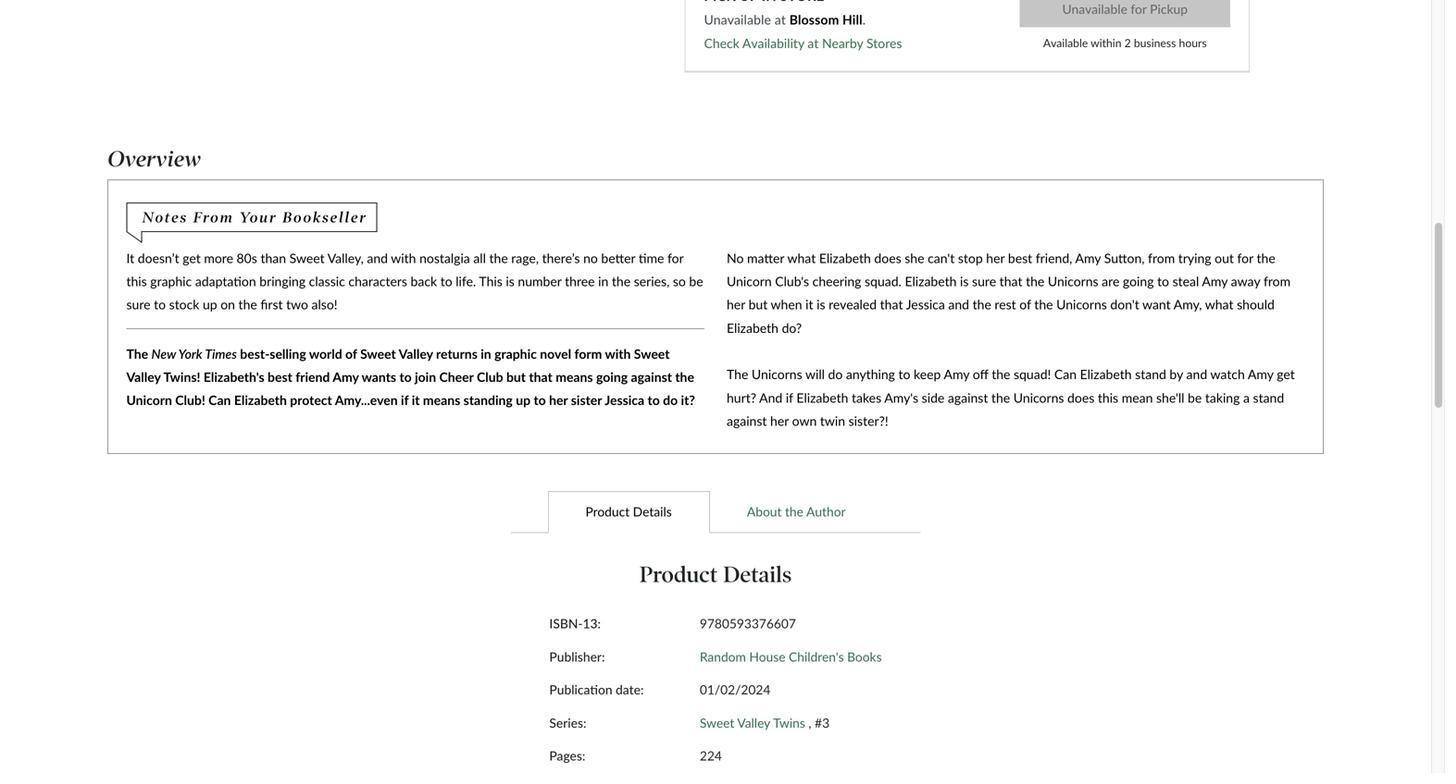 Task type: describe. For each thing, give the bounding box(es) containing it.
unavailable at blossom hill . check availability at nearby stores
[[704, 11, 902, 51]]

can inside best-selling world of sweet valley returns in graphic novel form with sweet valley twins! elizabeth's best friend amy wants to join cheer club but that means going against the unicorn club! can elizabeth protect amy...even if it means standing up to her sister jessica to do it?
[[208, 393, 231, 408]]

away
[[1231, 274, 1260, 289]]

friend,
[[1036, 250, 1072, 266]]

notes from your bookseller
[[142, 209, 367, 226]]

graphic inside best-selling world of sweet valley returns in graphic novel form with sweet valley twins! elizabeth's best friend amy wants to join cheer club but that means going against the unicorn club! can elizabeth protect amy...even if it means standing up to her sister jessica to do it?
[[494, 346, 537, 362]]

is inside it doesn't get more 80s than sweet valley, and with nostalgia all the rage, there's no better time for this graphic adaptation bringing classic characters back to life. this is number three in the series, so be sure to stock up on the first two also!
[[506, 274, 515, 289]]

novel
[[540, 346, 571, 362]]

if inside best-selling world of sweet valley returns in graphic novel form with sweet valley twins! elizabeth's best friend amy wants to join cheer club but that means going against the unicorn club! can elizabeth protect amy...even if it means standing up to her sister jessica to do it?
[[401, 393, 409, 408]]

series:
[[549, 716, 586, 731]]

sutton,
[[1104, 250, 1145, 266]]

don't
[[1110, 297, 1139, 313]]

no
[[583, 250, 598, 266]]

elizabeth up the mean
[[1080, 367, 1132, 383]]

unicorns up and
[[752, 367, 802, 383]]

hurt?
[[727, 390, 756, 406]]

stock
[[169, 297, 199, 313]]

matter
[[747, 250, 784, 266]]

sweet up wants
[[360, 346, 396, 362]]

her down no at the top right of page
[[727, 297, 745, 313]]

elizabeth up cheering
[[819, 250, 871, 266]]

does inside no matter what elizabeth does she can't stop her best friend, amy sutton, from trying out for the unicorn club's cheering squad. elizabeth is sure that the unicorns are going to steal amy away from her but when it is revealed that jessica and the rest of the unicorns don't want amy, what should elizabeth do?
[[874, 250, 901, 266]]

squad!
[[1014, 367, 1051, 383]]

to inside no matter what elizabeth does she can't stop her best friend, amy sutton, from trying out for the unicorn club's cheering squad. elizabeth is sure that the unicorns are going to steal amy away from her but when it is revealed that jessica and the rest of the unicorns don't want amy, what should elizabeth do?
[[1157, 274, 1169, 289]]

check
[[704, 35, 739, 51]]

amy,
[[1174, 297, 1202, 313]]

when
[[771, 297, 802, 313]]

1 vertical spatial at
[[808, 35, 819, 51]]

available
[[1043, 36, 1088, 50]]

will
[[805, 367, 825, 383]]

best inside best-selling world of sweet valley returns in graphic novel form with sweet valley twins! elizabeth's best friend amy wants to join cheer club but that means going against the unicorn club! can elizabeth protect amy...even if it means standing up to her sister jessica to do it?
[[268, 369, 292, 385]]

0 horizontal spatial product
[[585, 504, 630, 520]]

0 vertical spatial from
[[1148, 250, 1175, 266]]

the down friend,
[[1026, 274, 1044, 289]]

0 horizontal spatial what
[[787, 250, 816, 266]]

publication date:
[[549, 683, 644, 698]]

isbn-13:
[[549, 617, 601, 632]]

the right all
[[489, 250, 508, 266]]

1 horizontal spatial means
[[556, 369, 593, 385]]

all
[[473, 250, 486, 266]]

224
[[700, 749, 722, 764]]

want
[[1142, 297, 1171, 313]]

get inside the "the unicorns will do anything to keep amy off the squad! can elizabeth stand by and watch amy get hurt? and if elizabeth takes amy's side against the unicorns does this mean she'll be taking a stand against her own twin sister?!"
[[1277, 367, 1295, 383]]

world
[[309, 346, 342, 362]]

sweet valley twins , #3
[[700, 716, 830, 731]]

nearby stores
[[822, 35, 902, 51]]

amy up a at the right bottom of page
[[1248, 367, 1273, 383]]

and inside no matter what elizabeth does she can't stop her best friend, amy sutton, from trying out for the unicorn club's cheering squad. elizabeth is sure that the unicorns are going to steal amy away from her but when it is revealed that jessica and the rest of the unicorns don't want amy, what should elizabeth do?
[[948, 297, 969, 313]]

the inside best-selling world of sweet valley returns in graphic novel form with sweet valley twins! elizabeth's best friend amy wants to join cheer club but that means going against the unicorn club! can elizabeth protect amy...even if it means standing up to her sister jessica to do it?
[[675, 369, 694, 385]]

80s
[[237, 250, 257, 266]]

about the author
[[747, 504, 846, 520]]

time
[[639, 250, 664, 266]]

cheering
[[812, 274, 861, 289]]

0 vertical spatial product details
[[585, 504, 672, 520]]

times
[[205, 346, 237, 362]]

0 horizontal spatial details
[[633, 504, 672, 520]]

two
[[286, 297, 308, 313]]

sure inside no matter what elizabeth does she can't stop her best friend, amy sutton, from trying out for the unicorn club's cheering squad. elizabeth is sure that the unicorns are going to steal amy away from her but when it is revealed that jessica and the rest of the unicorns don't want amy, what should elizabeth do?
[[972, 274, 996, 289]]

#3
[[815, 716, 830, 731]]

the right off
[[992, 367, 1010, 383]]

0 horizontal spatial stand
[[1135, 367, 1166, 383]]

0 horizontal spatial means
[[423, 393, 460, 408]]

adaptation
[[195, 274, 256, 289]]

a
[[1243, 390, 1250, 406]]

of inside best-selling world of sweet valley returns in graphic novel form with sweet valley twins! elizabeth's best friend amy wants to join cheer club but that means going against the unicorn club! can elizabeth protect amy...even if it means standing up to her sister jessica to do it?
[[345, 346, 357, 362]]

should
[[1237, 297, 1275, 313]]

rest
[[995, 297, 1016, 313]]

for inside it doesn't get more 80s than sweet valley, and with nostalgia all the rage, there's no better time for this graphic adaptation bringing classic characters back to life. this is number three in the series, so be sure to stock up on the first two also!
[[667, 250, 684, 266]]

that for the
[[999, 274, 1022, 289]]

if inside the "the unicorns will do anything to keep amy off the squad! can elizabeth stand by and watch amy get hurt? and if elizabeth takes amy's side against the unicorns does this mean she'll be taking a stand against her own twin sister?!"
[[786, 390, 793, 406]]

1 horizontal spatial against
[[727, 413, 767, 429]]

no matter what elizabeth does she can't stop her best friend, amy sutton, from trying out for the unicorn club's cheering squad. elizabeth is sure that the unicorns are going to steal amy away from her but when it is revealed that jessica and the rest of the unicorns don't want amy, what should elizabeth do?
[[727, 250, 1291, 336]]

house
[[749, 650, 786, 665]]

her inside the "the unicorns will do anything to keep amy off the squad! can elizabeth stand by and watch amy get hurt? and if elizabeth takes amy's side against the unicorns does this mean she'll be taking a stand against her own twin sister?!"
[[770, 413, 789, 429]]

club!
[[175, 393, 205, 408]]

doesn't
[[138, 250, 179, 266]]

the right about
[[785, 504, 803, 520]]

club
[[477, 369, 503, 385]]

in inside best-selling world of sweet valley returns in graphic novel form with sweet valley twins! elizabeth's best friend amy wants to join cheer club but that means going against the unicorn club! can elizabeth protect amy...even if it means standing up to her sister jessica to do it?
[[481, 346, 491, 362]]

elizabeth down the can't
[[905, 274, 957, 289]]

the for the new york times
[[126, 346, 148, 362]]

nostalgia
[[419, 250, 470, 266]]

get inside it doesn't get more 80s than sweet valley, and with nostalgia all the rage, there's no better time for this graphic adaptation bringing classic characters back to life. this is number three in the series, so be sure to stock up on the first two also!
[[183, 250, 201, 266]]

going inside no matter what elizabeth does she can't stop her best friend, amy sutton, from trying out for the unicorn club's cheering squad. elizabeth is sure that the unicorns are going to steal amy away from her but when it is revealed that jessica and the rest of the unicorns don't want amy, what should elizabeth do?
[[1123, 274, 1154, 289]]

up for stock
[[203, 297, 217, 313]]

amy down out on the right of the page
[[1202, 274, 1228, 289]]

join
[[415, 369, 436, 385]]

bringing
[[259, 274, 306, 289]]

up for standing
[[516, 393, 531, 408]]

back
[[411, 274, 437, 289]]

elizabeth inside best-selling world of sweet valley returns in graphic novel form with sweet valley twins! elizabeth's best friend amy wants to join cheer club but that means going against the unicorn club! can elizabeth protect amy...even if it means standing up to her sister jessica to do it?
[[234, 393, 287, 408]]

best inside no matter what elizabeth does she can't stop her best friend, amy sutton, from trying out for the unicorn club's cheering squad. elizabeth is sure that the unicorns are going to steal amy away from her but when it is revealed that jessica and the rest of the unicorns don't want amy, what should elizabeth do?
[[1008, 250, 1032, 266]]

the unicorns will do anything to keep amy off the squad! can elizabeth stand by and watch amy get hurt? and if elizabeth takes amy's side against the unicorns does this mean she'll be taking a stand against her own twin sister?!
[[727, 367, 1295, 429]]

and inside the "the unicorns will do anything to keep amy off the squad! can elizabeth stand by and watch amy get hurt? and if elizabeth takes amy's side against the unicorns does this mean she'll be taking a stand against her own twin sister?!"
[[1186, 367, 1207, 383]]

.
[[863, 11, 866, 27]]

to left stock
[[154, 297, 166, 313]]

sweet inside product details tab panel
[[700, 716, 734, 731]]

by
[[1170, 367, 1183, 383]]

there's
[[542, 250, 580, 266]]

watch
[[1210, 367, 1245, 383]]

1 vertical spatial against
[[948, 390, 988, 406]]

mean
[[1122, 390, 1153, 406]]

selling
[[270, 346, 306, 362]]

product inside tab panel
[[639, 562, 718, 589]]

1 horizontal spatial is
[[817, 297, 825, 313]]

do?
[[782, 320, 802, 336]]

blossom
[[789, 11, 839, 27]]

steal
[[1172, 274, 1199, 289]]

more
[[204, 250, 233, 266]]

,
[[809, 716, 811, 731]]

does inside the "the unicorns will do anything to keep amy off the squad! can elizabeth stand by and watch amy get hurt? and if elizabeth takes amy's side against the unicorns does this mean she'll be taking a stand against her own twin sister?!"
[[1067, 390, 1094, 406]]

best-
[[240, 346, 270, 362]]

life.
[[456, 274, 476, 289]]

13:
[[583, 617, 601, 632]]

this inside the "the unicorns will do anything to keep amy off the squad! can elizabeth stand by and watch amy get hurt? and if elizabeth takes amy's side against the unicorns does this mean she'll be taking a stand against her own twin sister?!"
[[1098, 390, 1118, 406]]

the new york times
[[126, 346, 237, 362]]

1 vertical spatial what
[[1205, 297, 1234, 313]]

amy left off
[[944, 367, 969, 383]]

the right side
[[991, 390, 1010, 406]]

better
[[601, 250, 635, 266]]

can inside the "the unicorns will do anything to keep amy off the squad! can elizabeth stand by and watch amy get hurt? and if elizabeth takes amy's side against the unicorns does this mean she'll be taking a stand against her own twin sister?!"
[[1054, 367, 1077, 383]]

be inside the "the unicorns will do anything to keep amy off the squad! can elizabeth stand by and watch amy get hurt? and if elizabeth takes amy's side against the unicorns does this mean she'll be taking a stand against her own twin sister?!"
[[1188, 390, 1202, 406]]

sweet inside it doesn't get more 80s than sweet valley, and with nostalgia all the rage, there's no better time for this graphic adaptation bringing classic characters back to life. this is number three in the series, so be sure to stock up on the first two also!
[[289, 250, 325, 266]]

first
[[260, 297, 283, 313]]

1 horizontal spatial from
[[1264, 274, 1291, 289]]

friend
[[296, 369, 330, 385]]

amy's
[[884, 390, 918, 406]]

with inside best-selling world of sweet valley returns in graphic novel form with sweet valley twins! elizabeth's best friend amy wants to join cheer club but that means going against the unicorn club! can elizabeth protect amy...even if it means standing up to her sister jessica to do it?
[[605, 346, 631, 362]]

graphic inside it doesn't get more 80s than sweet valley, and with nostalgia all the rage, there's no better time for this graphic adaptation bringing classic characters back to life. this is number three in the series, so be sure to stock up on the first two also!
[[150, 274, 192, 289]]

unicorns down squad!
[[1013, 390, 1064, 406]]

to left life.
[[440, 274, 452, 289]]

form
[[574, 346, 602, 362]]

9780593376607
[[700, 617, 796, 632]]

within
[[1091, 36, 1122, 50]]

date:
[[616, 683, 644, 698]]

the right rest
[[1034, 297, 1053, 313]]

this
[[479, 274, 502, 289]]

amy inside best-selling world of sweet valley returns in graphic novel form with sweet valley twins! elizabeth's best friend amy wants to join cheer club but that means going against the unicorn club! can elizabeth protect amy...even if it means standing up to her sister jessica to do it?
[[333, 369, 359, 385]]

but inside no matter what elizabeth does she can't stop her best friend, amy sutton, from trying out for the unicorn club's cheering squad. elizabeth is sure that the unicorns are going to steal amy away from her but when it is revealed that jessica and the rest of the unicorns don't want amy, what should elizabeth do?
[[749, 297, 768, 313]]

to left sister
[[534, 393, 546, 408]]

author
[[806, 504, 846, 520]]

product details tab panel
[[392, 534, 1039, 774]]



Task type: vqa. For each thing, say whether or not it's contained in the screenshot.
the bottom 'Find'
no



Task type: locate. For each thing, give the bounding box(es) containing it.
0 horizontal spatial is
[[506, 274, 515, 289]]

details inside tab panel
[[723, 562, 792, 589]]

stop
[[958, 250, 983, 266]]

three
[[565, 274, 595, 289]]

up inside it doesn't get more 80s than sweet valley, and with nostalgia all the rage, there's no better time for this graphic adaptation bringing classic characters back to life. this is number three in the series, so be sure to stock up on the first two also!
[[203, 297, 217, 313]]

1 horizontal spatial but
[[749, 297, 768, 313]]

0 horizontal spatial of
[[345, 346, 357, 362]]

product details link
[[548, 491, 709, 534]]

own
[[792, 413, 817, 429]]

0 horizontal spatial get
[[183, 250, 201, 266]]

notes
[[142, 209, 188, 226]]

elizabeth down elizabeth's
[[234, 393, 287, 408]]

the for the unicorns will do anything to keep amy off the squad! can elizabeth stand by and watch amy get hurt? and if elizabeth takes amy's side against the unicorns does this mean she'll be taking a stand against her own twin sister?!
[[727, 367, 748, 383]]

that down novel
[[529, 369, 552, 385]]

stand right a at the right bottom of page
[[1253, 390, 1284, 406]]

1 horizontal spatial if
[[786, 390, 793, 406]]

club's
[[775, 274, 809, 289]]

unavailable
[[704, 11, 771, 27]]

books
[[847, 650, 882, 665]]

that inside best-selling world of sweet valley returns in graphic novel form with sweet valley twins! elizabeth's best friend amy wants to join cheer club but that means going against the unicorn club! can elizabeth protect amy...even if it means standing up to her sister jessica to do it?
[[529, 369, 552, 385]]

the up it? at the bottom of page
[[675, 369, 694, 385]]

stand left by
[[1135, 367, 1166, 383]]

but right club
[[506, 369, 526, 385]]

sister
[[571, 393, 602, 408]]

standing
[[463, 393, 513, 408]]

what right amy,
[[1205, 297, 1234, 313]]

0 vertical spatial in
[[598, 274, 609, 289]]

it
[[126, 250, 134, 266]]

2 horizontal spatial that
[[999, 274, 1022, 289]]

product
[[585, 504, 630, 520], [639, 562, 718, 589]]

pages:
[[549, 749, 585, 764]]

0 vertical spatial unicorn
[[727, 274, 772, 289]]

None submit
[[1020, 0, 1230, 27]]

that down squad.
[[880, 297, 903, 313]]

also!
[[312, 297, 337, 313]]

her right stop
[[986, 250, 1005, 266]]

1 vertical spatial graphic
[[494, 346, 537, 362]]

the left rest
[[973, 297, 991, 313]]

0 horizontal spatial if
[[401, 393, 409, 408]]

new
[[151, 346, 176, 362]]

unicorns down are
[[1056, 297, 1107, 313]]

are
[[1102, 274, 1120, 289]]

2 horizontal spatial is
[[960, 274, 969, 289]]

twin
[[820, 413, 845, 429]]

this inside it doesn't get more 80s than sweet valley, and with nostalgia all the rage, there's no better time for this graphic adaptation bringing classic characters back to life. this is number three in the series, so be sure to stock up on the first two also!
[[126, 274, 147, 289]]

up
[[203, 297, 217, 313], [516, 393, 531, 408]]

1 horizontal spatial product
[[639, 562, 718, 589]]

jessica inside no matter what elizabeth does she can't stop her best friend, amy sutton, from trying out for the unicorn club's cheering squad. elizabeth is sure that the unicorns are going to steal amy away from her but when it is revealed that jessica and the rest of the unicorns don't want amy, what should elizabeth do?
[[906, 297, 945, 313]]

be
[[689, 274, 703, 289], [1188, 390, 1202, 406]]

1 vertical spatial but
[[506, 369, 526, 385]]

1 horizontal spatial and
[[948, 297, 969, 313]]

that
[[999, 274, 1022, 289], [880, 297, 903, 313], [529, 369, 552, 385]]

sure down stop
[[972, 274, 996, 289]]

it inside best-selling world of sweet valley returns in graphic novel form with sweet valley twins! elizabeth's best friend amy wants to join cheer club but that means going against the unicorn club! can elizabeth protect amy...even if it means standing up to her sister jessica to do it?
[[412, 393, 420, 408]]

1 horizontal spatial unicorn
[[727, 274, 772, 289]]

unicorns down friend,
[[1048, 274, 1098, 289]]

in up club
[[481, 346, 491, 362]]

going up 'don't'
[[1123, 274, 1154, 289]]

1 vertical spatial unicorn
[[126, 393, 172, 408]]

with inside it doesn't get more 80s than sweet valley, and with nostalgia all the rage, there's no better time for this graphic adaptation bringing classic characters back to life. this is number three in the series, so be sure to stock up on the first two also!
[[391, 250, 416, 266]]

to inside the "the unicorns will do anything to keep amy off the squad! can elizabeth stand by and watch amy get hurt? and if elizabeth takes amy's side against the unicorns does this mean she'll be taking a stand against her own twin sister?!"
[[898, 367, 910, 383]]

1 horizontal spatial get
[[1277, 367, 1295, 383]]

0 vertical spatial going
[[1123, 274, 1154, 289]]

the down better
[[612, 274, 631, 289]]

hill
[[842, 11, 863, 27]]

in inside it doesn't get more 80s than sweet valley, and with nostalgia all the rage, there's no better time for this graphic adaptation bringing classic characters back to life. this is number three in the series, so be sure to stock up on the first two also!
[[598, 274, 609, 289]]

01/02/2024
[[700, 683, 771, 698]]

amy right friend,
[[1075, 250, 1101, 266]]

1 horizontal spatial up
[[516, 393, 531, 408]]

at up availability
[[775, 11, 786, 27]]

in right three
[[598, 274, 609, 289]]

1 vertical spatial it
[[412, 393, 420, 408]]

do
[[828, 367, 843, 383], [663, 393, 678, 408]]

elizabeth left do?
[[727, 320, 779, 336]]

about the author link
[[709, 491, 883, 534]]

the up away
[[1257, 250, 1275, 266]]

that up rest
[[999, 274, 1022, 289]]

of inside no matter what elizabeth does she can't stop her best friend, amy sutton, from trying out for the unicorn club's cheering squad. elizabeth is sure that the unicorns are going to steal amy away from her but when it is revealed that jessica and the rest of the unicorns don't want amy, what should elizabeth do?
[[1019, 297, 1031, 313]]

product details inside tab panel
[[639, 562, 792, 589]]

classic
[[309, 274, 345, 289]]

cheer
[[439, 369, 474, 385]]

do inside best-selling world of sweet valley returns in graphic novel form with sweet valley twins! elizabeth's best friend amy wants to join cheer club but that means going against the unicorn club! can elizabeth protect amy...even if it means standing up to her sister jessica to do it?
[[663, 393, 678, 408]]

unicorn down twins!
[[126, 393, 172, 408]]

0 horizontal spatial unicorn
[[126, 393, 172, 408]]

is
[[506, 274, 515, 289], [960, 274, 969, 289], [817, 297, 825, 313]]

1 vertical spatial going
[[596, 369, 628, 385]]

0 vertical spatial what
[[787, 250, 816, 266]]

jessica down "she"
[[906, 297, 945, 313]]

1 horizontal spatial details
[[723, 562, 792, 589]]

1 horizontal spatial in
[[598, 274, 609, 289]]

do right will
[[828, 367, 843, 383]]

2
[[1124, 36, 1131, 50]]

1 vertical spatial can
[[208, 393, 231, 408]]

0 vertical spatial does
[[874, 250, 901, 266]]

it?
[[681, 393, 695, 408]]

graphic
[[150, 274, 192, 289], [494, 346, 537, 362]]

1 vertical spatial this
[[1098, 390, 1118, 406]]

can down elizabeth's
[[208, 393, 231, 408]]

it inside no matter what elizabeth does she can't stop her best friend, amy sutton, from trying out for the unicorn club's cheering squad. elizabeth is sure that the unicorns are going to steal amy away from her but when it is revealed that jessica and the rest of the unicorns don't want amy, what should elizabeth do?
[[806, 297, 813, 313]]

0 vertical spatial valley
[[399, 346, 433, 362]]

sure left stock
[[126, 297, 150, 313]]

0 vertical spatial get
[[183, 250, 201, 266]]

best
[[1008, 250, 1032, 266], [268, 369, 292, 385]]

the inside the "the unicorns will do anything to keep amy off the squad! can elizabeth stand by and watch amy get hurt? and if elizabeth takes amy's side against the unicorns does this mean she'll be taking a stand against her own twin sister?!"
[[727, 367, 748, 383]]

best down selling
[[268, 369, 292, 385]]

0 vertical spatial of
[[1019, 297, 1031, 313]]

and left rest
[[948, 297, 969, 313]]

graphic up club
[[494, 346, 537, 362]]

0 horizontal spatial the
[[126, 346, 148, 362]]

is down stop
[[960, 274, 969, 289]]

1 horizontal spatial be
[[1188, 390, 1202, 406]]

2 vertical spatial valley
[[737, 716, 770, 731]]

to left join
[[399, 369, 412, 385]]

is right this
[[506, 274, 515, 289]]

0 vertical spatial it
[[806, 297, 813, 313]]

sure inside it doesn't get more 80s than sweet valley, and with nostalgia all the rage, there's no better time for this graphic adaptation bringing classic characters back to life. this is number three in the series, so be sure to stock up on the first two also!
[[126, 297, 150, 313]]

for right out on the right of the page
[[1237, 250, 1253, 266]]

tab list
[[93, 491, 1339, 534]]

to left it? at the bottom of page
[[648, 393, 660, 408]]

do inside the "the unicorns will do anything to keep amy off the squad! can elizabeth stand by and watch amy get hurt? and if elizabeth takes amy's side against the unicorns does this mean she'll be taking a stand against her own twin sister?!"
[[828, 367, 843, 383]]

jessica inside best-selling world of sweet valley returns in graphic novel form with sweet valley twins! elizabeth's best friend amy wants to join cheer club but that means going against the unicorn club! can elizabeth protect amy...even if it means standing up to her sister jessica to do it?
[[605, 393, 644, 408]]

this down it in the top left of the page
[[126, 274, 147, 289]]

at down the blossom
[[808, 35, 819, 51]]

0 vertical spatial this
[[126, 274, 147, 289]]

means down cheer
[[423, 393, 460, 408]]

the right the "on"
[[238, 297, 257, 313]]

do left it? at the bottom of page
[[663, 393, 678, 408]]

from right away
[[1264, 274, 1291, 289]]

get left more at the left
[[183, 250, 201, 266]]

for up so
[[667, 250, 684, 266]]

can
[[1054, 367, 1077, 383], [208, 393, 231, 408]]

0 horizontal spatial does
[[874, 250, 901, 266]]

1 horizontal spatial valley
[[399, 346, 433, 362]]

2 horizontal spatial and
[[1186, 367, 1207, 383]]

unicorn inside no matter what elizabeth does she can't stop her best friend, amy sutton, from trying out for the unicorn club's cheering squad. elizabeth is sure that the unicorns are going to steal amy away from her but when it is revealed that jessica and the rest of the unicorns don't want amy, what should elizabeth do?
[[727, 274, 772, 289]]

going inside best-selling world of sweet valley returns in graphic novel form with sweet valley twins! elizabeth's best friend amy wants to join cheer club but that means going against the unicorn club! can elizabeth protect amy...even if it means standing up to her sister jessica to do it?
[[596, 369, 628, 385]]

does up squad.
[[874, 250, 901, 266]]

if right amy...even
[[401, 393, 409, 408]]

it doesn't get more 80s than sweet valley, and with nostalgia all the rage, there's no better time for this graphic adaptation bringing classic characters back to life. this is number three in the series, so be sure to stock up on the first two also!
[[126, 250, 703, 313]]

up inside best-selling world of sweet valley returns in graphic novel form with sweet valley twins! elizabeth's best friend amy wants to join cheer club but that means going against the unicorn club! can elizabeth protect amy...even if it means standing up to her sister jessica to do it?
[[516, 393, 531, 408]]

but left when at the top
[[749, 297, 768, 313]]

check availability at nearby stores link
[[704, 35, 902, 51]]

elizabeth's
[[204, 369, 264, 385]]

unicorn inside best-selling world of sweet valley returns in graphic novel form with sweet valley twins! elizabeth's best friend amy wants to join cheer club but that means going against the unicorn club! can elizabeth protect amy...even if it means standing up to her sister jessica to do it?
[[126, 393, 172, 408]]

off
[[973, 367, 988, 383]]

1 vertical spatial up
[[516, 393, 531, 408]]

0 horizontal spatial that
[[529, 369, 552, 385]]

series,
[[634, 274, 670, 289]]

so
[[673, 274, 686, 289]]

sweet
[[289, 250, 325, 266], [360, 346, 396, 362], [634, 346, 670, 362], [700, 716, 734, 731]]

means up sister
[[556, 369, 593, 385]]

1 horizontal spatial it
[[806, 297, 813, 313]]

at
[[775, 11, 786, 27], [808, 35, 819, 51]]

random house children's books link
[[700, 650, 882, 665]]

but
[[749, 297, 768, 313], [506, 369, 526, 385]]

0 horizontal spatial going
[[596, 369, 628, 385]]

of right world
[[345, 346, 357, 362]]

your
[[239, 209, 277, 226]]

tab list containing product details
[[93, 491, 1339, 534]]

amy down world
[[333, 369, 359, 385]]

0 horizontal spatial in
[[481, 346, 491, 362]]

her inside best-selling world of sweet valley returns in graphic novel form with sweet valley twins! elizabeth's best friend amy wants to join cheer club but that means going against the unicorn club! can elizabeth protect amy...even if it means standing up to her sister jessica to do it?
[[549, 393, 568, 408]]

0 horizontal spatial sure
[[126, 297, 150, 313]]

out
[[1215, 250, 1234, 266]]

the up hurt?
[[727, 367, 748, 383]]

in
[[598, 274, 609, 289], [481, 346, 491, 362]]

0 vertical spatial jessica
[[906, 297, 945, 313]]

0 vertical spatial best
[[1008, 250, 1032, 266]]

that for it?
[[529, 369, 552, 385]]

1 vertical spatial stand
[[1253, 390, 1284, 406]]

1 vertical spatial means
[[423, 393, 460, 408]]

unicorn down no at the top right of page
[[727, 274, 772, 289]]

does
[[874, 250, 901, 266], [1067, 390, 1094, 406]]

1 vertical spatial be
[[1188, 390, 1202, 406]]

elizabeth
[[819, 250, 871, 266], [905, 274, 957, 289], [727, 320, 779, 336], [1080, 367, 1132, 383], [797, 390, 848, 406], [234, 393, 287, 408]]

2 vertical spatial against
[[727, 413, 767, 429]]

number
[[518, 274, 562, 289]]

2 vertical spatial that
[[529, 369, 552, 385]]

be inside it doesn't get more 80s than sweet valley, and with nostalgia all the rage, there's no better time for this graphic adaptation bringing classic characters back to life. this is number three in the series, so be sure to stock up on the first two also!
[[689, 274, 703, 289]]

0 horizontal spatial and
[[367, 250, 388, 266]]

to left steal
[[1157, 274, 1169, 289]]

of
[[1019, 297, 1031, 313], [345, 346, 357, 362]]

1 vertical spatial do
[[663, 393, 678, 408]]

is down cheering
[[817, 297, 825, 313]]

1 horizontal spatial that
[[880, 297, 903, 313]]

0 vertical spatial and
[[367, 250, 388, 266]]

0 vertical spatial product
[[585, 504, 630, 520]]

0 horizontal spatial valley
[[126, 369, 161, 385]]

product details
[[585, 504, 672, 520], [639, 562, 792, 589]]

0 horizontal spatial this
[[126, 274, 147, 289]]

anything
[[846, 367, 895, 383]]

if right and
[[786, 390, 793, 406]]

1 vertical spatial valley
[[126, 369, 161, 385]]

but inside best-selling world of sweet valley returns in graphic novel form with sweet valley twins! elizabeth's best friend amy wants to join cheer club but that means going against the unicorn club! can elizabeth protect amy...even if it means standing up to her sister jessica to do it?
[[506, 369, 526, 385]]

0 horizontal spatial it
[[412, 393, 420, 408]]

up right standing
[[516, 393, 531, 408]]

0 vertical spatial do
[[828, 367, 843, 383]]

1 vertical spatial sure
[[126, 297, 150, 313]]

elizabeth down will
[[797, 390, 848, 406]]

0 vertical spatial stand
[[1135, 367, 1166, 383]]

1 horizontal spatial at
[[808, 35, 819, 51]]

0 horizontal spatial but
[[506, 369, 526, 385]]

the
[[489, 250, 508, 266], [1257, 250, 1275, 266], [612, 274, 631, 289], [1026, 274, 1044, 289], [238, 297, 257, 313], [973, 297, 991, 313], [1034, 297, 1053, 313], [992, 367, 1010, 383], [675, 369, 694, 385], [991, 390, 1010, 406], [785, 504, 803, 520]]

2 horizontal spatial against
[[948, 390, 988, 406]]

to left "keep"
[[898, 367, 910, 383]]

this
[[126, 274, 147, 289], [1098, 390, 1118, 406]]

sweet up 224
[[700, 716, 734, 731]]

children's
[[789, 650, 844, 665]]

returns
[[436, 346, 478, 362]]

1 for from the left
[[667, 250, 684, 266]]

0 vertical spatial up
[[203, 297, 217, 313]]

1 vertical spatial that
[[880, 297, 903, 313]]

0 vertical spatial but
[[749, 297, 768, 313]]

amy
[[1075, 250, 1101, 266], [1202, 274, 1228, 289], [944, 367, 969, 383], [1248, 367, 1273, 383], [333, 369, 359, 385]]

what up club's
[[787, 250, 816, 266]]

1 horizontal spatial what
[[1205, 297, 1234, 313]]

twins
[[773, 716, 805, 731]]

valley inside product details tab panel
[[737, 716, 770, 731]]

0 vertical spatial at
[[775, 11, 786, 27]]

best left friend,
[[1008, 250, 1032, 266]]

2 for from the left
[[1237, 250, 1253, 266]]

for
[[667, 250, 684, 266], [1237, 250, 1253, 266]]

sweet valley twins link
[[700, 716, 805, 731]]

from
[[193, 209, 234, 226]]

jessica right sister
[[605, 393, 644, 408]]

rage,
[[511, 250, 539, 266]]

2 horizontal spatial valley
[[737, 716, 770, 731]]

sweet right form
[[634, 346, 670, 362]]

jessica
[[906, 297, 945, 313], [605, 393, 644, 408]]

she'll
[[1156, 390, 1184, 406]]

can't
[[928, 250, 955, 266]]

1 vertical spatial and
[[948, 297, 969, 313]]

the left new
[[126, 346, 148, 362]]

keep
[[914, 367, 941, 383]]

graphic down "doesn't"
[[150, 274, 192, 289]]

her left sister
[[549, 393, 568, 408]]

it down join
[[412, 393, 420, 408]]

0 horizontal spatial for
[[667, 250, 684, 266]]

this left the mean
[[1098, 390, 1118, 406]]

revealed
[[829, 297, 877, 313]]

it right when at the top
[[806, 297, 813, 313]]

get right watch
[[1277, 367, 1295, 383]]

up left the "on"
[[203, 297, 217, 313]]

1 vertical spatial in
[[481, 346, 491, 362]]

valley down new
[[126, 369, 161, 385]]

taking
[[1205, 390, 1240, 406]]

0 vertical spatial with
[[391, 250, 416, 266]]

2 vertical spatial and
[[1186, 367, 1207, 383]]

with right form
[[605, 346, 631, 362]]

0 horizontal spatial at
[[775, 11, 786, 27]]

1 horizontal spatial the
[[727, 367, 748, 383]]

can right squad!
[[1054, 367, 1077, 383]]

against inside best-selling world of sweet valley returns in graphic novel form with sweet valley twins! elizabeth's best friend amy wants to join cheer club but that means going against the unicorn club! can elizabeth protect amy...even if it means standing up to her sister jessica to do it?
[[631, 369, 672, 385]]

going down form
[[596, 369, 628, 385]]

trying
[[1178, 250, 1211, 266]]

be right so
[[689, 274, 703, 289]]

1 horizontal spatial for
[[1237, 250, 1253, 266]]

0 horizontal spatial from
[[1148, 250, 1175, 266]]

it
[[806, 297, 813, 313], [412, 393, 420, 408]]

squad.
[[865, 274, 902, 289]]

1 vertical spatial the
[[727, 367, 748, 383]]

her down and
[[770, 413, 789, 429]]

valley left twins
[[737, 716, 770, 731]]

1 horizontal spatial best
[[1008, 250, 1032, 266]]

1 vertical spatial details
[[723, 562, 792, 589]]

and right by
[[1186, 367, 1207, 383]]

of right rest
[[1019, 297, 1031, 313]]

and inside it doesn't get more 80s than sweet valley, and with nostalgia all the rage, there's no better time for this graphic adaptation bringing classic characters back to life. this is number three in the series, so be sure to stock up on the first two also!
[[367, 250, 388, 266]]

with up back
[[391, 250, 416, 266]]

1 horizontal spatial this
[[1098, 390, 1118, 406]]

be right she'll
[[1188, 390, 1202, 406]]

publication
[[549, 683, 612, 698]]

1 horizontal spatial do
[[828, 367, 843, 383]]

and up characters
[[367, 250, 388, 266]]

side
[[922, 390, 945, 406]]

best-selling world of sweet valley returns in graphic novel form with sweet valley twins! elizabeth's best friend amy wants to join cheer club but that means going against the unicorn club! can elizabeth protect amy...even if it means standing up to her sister jessica to do it?
[[126, 346, 695, 408]]

bookseller
[[282, 209, 367, 226]]

sweet up classic
[[289, 250, 325, 266]]

for inside no matter what elizabeth does she can't stop her best friend, amy sutton, from trying out for the unicorn club's cheering squad. elizabeth is sure that the unicorns are going to steal amy away from her but when it is revealed that jessica and the rest of the unicorns don't want amy, what should elizabeth do?
[[1237, 250, 1253, 266]]

0 vertical spatial the
[[126, 346, 148, 362]]

0 horizontal spatial graphic
[[150, 274, 192, 289]]



